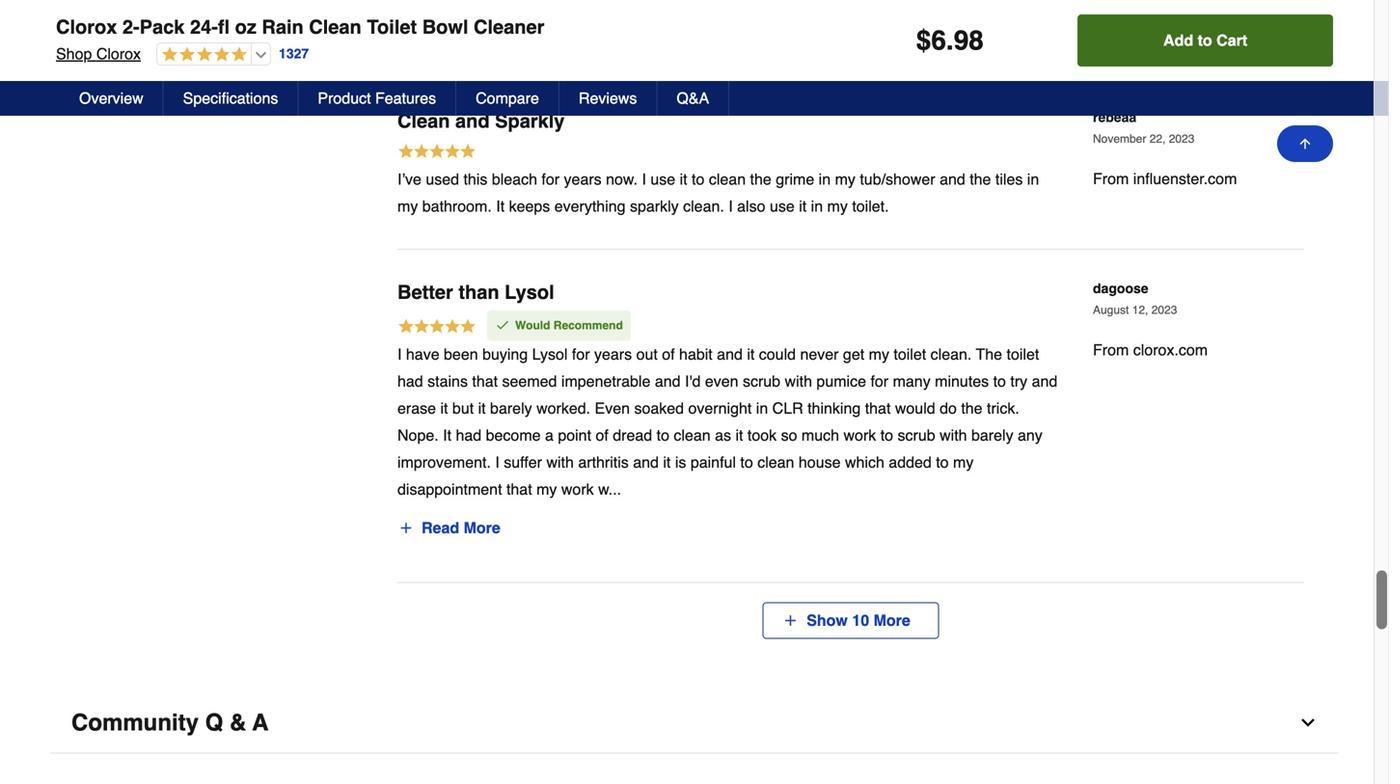 Task type: locate. For each thing, give the bounding box(es) containing it.
22,
[[1150, 132, 1166, 146]]

clean.
[[683, 197, 725, 215], [931, 346, 972, 364]]

0 vertical spatial use
[[651, 170, 676, 188]]

toilet up try
[[1007, 346, 1040, 364]]

the inside i have been buying lysol for years out of habit and it could never get my toilet clean. the toilet had stains that seemed impenetrable and i'd even scrub with pumice for many minutes to try and erase it but it barely worked. even soaked overnight in clr thinking that would do the trick. nope. it had become a point of dread to clean as it took so much work to scrub with barely any improvement. i suffer with arthritis and it is painful to clean house which added to my disappointment that my work w...
[[962, 400, 983, 418]]

1 vertical spatial clean
[[398, 110, 450, 132]]

the up the also
[[750, 170, 772, 188]]

clorox 2-pack 24-fl oz rain clean toilet bowl cleaner
[[56, 16, 545, 38]]

2 from from the top
[[1094, 341, 1130, 359]]

barely down trick.
[[972, 427, 1014, 445]]

2023 right 22,
[[1169, 132, 1195, 146]]

with up 'clr'
[[785, 373, 813, 391]]

$ 6 . 98
[[917, 25, 984, 56]]

had down but
[[456, 427, 482, 445]]

the right do
[[962, 400, 983, 418]]

plus image
[[399, 521, 414, 536], [783, 614, 799, 629]]

0 horizontal spatial work
[[562, 481, 594, 499]]

0 horizontal spatial it
[[443, 427, 452, 445]]

2 horizontal spatial for
[[871, 373, 889, 391]]

compare button
[[457, 81, 560, 116]]

plus image left show
[[783, 614, 799, 629]]

0 vertical spatial clean.
[[683, 197, 725, 215]]

1 vertical spatial use
[[770, 197, 795, 215]]

took
[[748, 427, 777, 445]]

5 stars image up the used
[[398, 142, 477, 163]]

1 vertical spatial clean.
[[931, 346, 972, 364]]

lysol up would
[[505, 281, 555, 304]]

work up which
[[844, 427, 877, 445]]

1 horizontal spatial toilet
[[1007, 346, 1040, 364]]

of up the arthritis
[[596, 427, 609, 445]]

than
[[459, 281, 500, 304]]

1 horizontal spatial clean
[[398, 110, 450, 132]]

better than lysol
[[398, 281, 555, 304]]

0 vertical spatial for
[[542, 170, 560, 188]]

it
[[680, 170, 688, 188], [799, 197, 807, 215], [747, 346, 755, 364], [441, 400, 448, 418], [478, 400, 486, 418], [736, 427, 744, 445], [663, 454, 671, 472]]

scrub down could
[[743, 373, 781, 391]]

clean down so
[[758, 454, 795, 472]]

had
[[398, 373, 423, 391], [456, 427, 482, 445]]

0 vertical spatial plus image
[[399, 521, 414, 536]]

1 5 stars image from the top
[[398, 142, 477, 163]]

lysol down would
[[532, 346, 568, 364]]

0 horizontal spatial plus image
[[399, 521, 414, 536]]

1 vertical spatial for
[[572, 346, 590, 364]]

2 vertical spatial with
[[547, 454, 574, 472]]

clorox.com
[[1134, 341, 1209, 359]]

plus image left read
[[399, 521, 414, 536]]

use down grime on the top of page
[[770, 197, 795, 215]]

to down took
[[741, 454, 754, 472]]

1 vertical spatial years
[[595, 346, 632, 364]]

0 vertical spatial 5 stars image
[[398, 142, 477, 163]]

years up everything
[[564, 170, 602, 188]]

clean down features
[[398, 110, 450, 132]]

that down "suffer" at the bottom left of the page
[[507, 481, 532, 499]]

years inside i have been buying lysol for years out of habit and it could never get my toilet clean. the toilet had stains that seemed impenetrable and i'd even scrub with pumice for many minutes to try and erase it but it barely worked. even soaked overnight in clr thinking that would do the trick. nope. it had become a point of dread to clean as it took so much work to scrub with barely any improvement. i suffer with arthritis and it is painful to clean house which added to my disappointment that my work w...
[[595, 346, 632, 364]]

more right read
[[464, 519, 501, 537]]

that
[[472, 373, 498, 391], [865, 400, 891, 418], [507, 481, 532, 499]]

5 stars image up the have
[[398, 318, 477, 338]]

0 horizontal spatial clean
[[309, 16, 362, 38]]

clean inside i've used this bleach for years now. i use it to clean the grime in my tub/shower and the tiles in my bathroom. it keeps everything sparkly clean. i also use it in my toilet.
[[709, 170, 746, 188]]

november
[[1094, 132, 1147, 146]]

to
[[1198, 31, 1213, 49], [692, 170, 705, 188], [994, 373, 1007, 391], [657, 427, 670, 445], [881, 427, 894, 445], [741, 454, 754, 472], [936, 454, 949, 472]]

1 horizontal spatial with
[[785, 373, 813, 391]]

1 vertical spatial with
[[940, 427, 968, 445]]

more
[[464, 519, 501, 537], [874, 612, 911, 630]]

in left 'clr'
[[756, 400, 768, 418]]

it left but
[[441, 400, 448, 418]]

barely up become
[[490, 400, 532, 418]]

from for clean and sparkly
[[1094, 170, 1130, 188]]

had up erase
[[398, 373, 423, 391]]

1 vertical spatial scrub
[[898, 427, 936, 445]]

1 vertical spatial work
[[562, 481, 594, 499]]

0 horizontal spatial scrub
[[743, 373, 781, 391]]

oz
[[235, 16, 257, 38]]

which
[[845, 454, 885, 472]]

never
[[801, 346, 839, 364]]

the
[[750, 170, 772, 188], [970, 170, 992, 188], [962, 400, 983, 418]]

1 horizontal spatial had
[[456, 427, 482, 445]]

0 horizontal spatial for
[[542, 170, 560, 188]]

1 horizontal spatial barely
[[972, 427, 1014, 445]]

product features button
[[299, 81, 457, 116]]

1 horizontal spatial more
[[874, 612, 911, 630]]

work left w...
[[562, 481, 594, 499]]

and right try
[[1032, 373, 1058, 391]]

clean. left the also
[[683, 197, 725, 215]]

0 horizontal spatial use
[[651, 170, 676, 188]]

2 horizontal spatial with
[[940, 427, 968, 445]]

also
[[738, 197, 766, 215]]

clean up is
[[674, 427, 711, 445]]

2 horizontal spatial that
[[865, 400, 891, 418]]

clorox down "2-"
[[96, 45, 141, 63]]

to right now.
[[692, 170, 705, 188]]

2 vertical spatial for
[[871, 373, 889, 391]]

2 5 stars image from the top
[[398, 318, 477, 338]]

5 stars image for clean
[[398, 142, 477, 163]]

for left many
[[871, 373, 889, 391]]

tiles
[[996, 170, 1023, 188]]

0 vertical spatial clean
[[309, 16, 362, 38]]

i left "suffer" at the bottom left of the page
[[495, 454, 500, 472]]

0 vertical spatial it
[[496, 197, 505, 215]]

features
[[375, 89, 436, 107]]

1 vertical spatial it
[[443, 427, 452, 445]]

0 vertical spatial from
[[1094, 170, 1130, 188]]

more inside "button"
[[464, 519, 501, 537]]

i left the also
[[729, 197, 733, 215]]

pumice
[[817, 373, 867, 391]]

clean. inside i have been buying lysol for years out of habit and it could never get my toilet clean. the toilet had stains that seemed impenetrable and i'd even scrub with pumice for many minutes to try and erase it but it barely worked. even soaked overnight in clr thinking that would do the trick. nope. it had become a point of dread to clean as it took so much work to scrub with barely any improvement. i suffer with arthritis and it is painful to clean house which added to my disappointment that my work w...
[[931, 346, 972, 364]]

that left would
[[865, 400, 891, 418]]

0 vertical spatial more
[[464, 519, 501, 537]]

2 vertical spatial that
[[507, 481, 532, 499]]

i have been buying lysol for years out of habit and it could never get my toilet clean. the toilet had stains that seemed impenetrable and i'd even scrub with pumice for many minutes to try and erase it but it barely worked. even soaked overnight in clr thinking that would do the trick. nope. it had become a point of dread to clean as it took so much work to scrub with barely any improvement. i suffer with arthritis and it is painful to clean house which added to my disappointment that my work w...
[[398, 346, 1058, 499]]

toilet
[[894, 346, 927, 364], [1007, 346, 1040, 364]]

1 vertical spatial had
[[456, 427, 482, 445]]

0 vertical spatial clean
[[709, 170, 746, 188]]

but
[[453, 400, 474, 418]]

12,
[[1133, 304, 1149, 317]]

overnight
[[689, 400, 752, 418]]

0 vertical spatial with
[[785, 373, 813, 391]]

and inside i've used this bleach for years now. i use it to clean the grime in my tub/shower and the tiles in my bathroom. it keeps everything sparkly clean. i also use it in my toilet.
[[940, 170, 966, 188]]

0 vertical spatial barely
[[490, 400, 532, 418]]

to right add
[[1198, 31, 1213, 49]]

add to cart button
[[1078, 14, 1334, 67]]

from down august
[[1094, 341, 1130, 359]]

clean. up "minutes"
[[931, 346, 972, 364]]

https://photos us.bazaarvoice.com/photo/2/cghvdg86y2xvcm94ynjhbmq/51b1d0ae 76a9 5f2c b918 a431f789be6b image
[[398, 0, 518, 39]]

and left i'd
[[655, 373, 681, 391]]

2023 right 12,
[[1152, 304, 1178, 317]]

1 vertical spatial 5 stars image
[[398, 318, 477, 338]]

years up impenetrable
[[595, 346, 632, 364]]

many
[[893, 373, 931, 391]]

keeps
[[509, 197, 550, 215]]

1 horizontal spatial that
[[507, 481, 532, 499]]

0 vertical spatial lysol
[[505, 281, 555, 304]]

community q & a
[[71, 710, 269, 737]]

2023 inside rebeaa november 22, 2023
[[1169, 132, 1195, 146]]

0 horizontal spatial barely
[[490, 400, 532, 418]]

0 vertical spatial work
[[844, 427, 877, 445]]

it up improvement.
[[443, 427, 452, 445]]

0 horizontal spatial had
[[398, 373, 423, 391]]

clorox up shop clorox
[[56, 16, 117, 38]]

my right get
[[869, 346, 890, 364]]

seemed
[[502, 373, 557, 391]]

5 stars image
[[398, 142, 477, 163], [398, 318, 477, 338]]

5 stars image for better
[[398, 318, 477, 338]]

use up sparkly
[[651, 170, 676, 188]]

1 horizontal spatial plus image
[[783, 614, 799, 629]]

painful
[[691, 454, 736, 472]]

0 horizontal spatial toilet
[[894, 346, 927, 364]]

0 vertical spatial scrub
[[743, 373, 781, 391]]

0 horizontal spatial with
[[547, 454, 574, 472]]

0 vertical spatial clorox
[[56, 16, 117, 38]]

toilet up many
[[894, 346, 927, 364]]

it left could
[[747, 346, 755, 364]]

from for better than lysol
[[1094, 341, 1130, 359]]

even
[[705, 373, 739, 391]]

any
[[1018, 427, 1043, 445]]

and right tub/shower
[[940, 170, 966, 188]]

0 vertical spatial that
[[472, 373, 498, 391]]

it right but
[[478, 400, 486, 418]]

1 horizontal spatial clean.
[[931, 346, 972, 364]]

0 horizontal spatial more
[[464, 519, 501, 537]]

chevron down image
[[1299, 714, 1318, 733]]

0 vertical spatial years
[[564, 170, 602, 188]]

it right now.
[[680, 170, 688, 188]]

with
[[785, 373, 813, 391], [940, 427, 968, 445], [547, 454, 574, 472]]

1 horizontal spatial for
[[572, 346, 590, 364]]

1 vertical spatial from
[[1094, 341, 1130, 359]]

for down recommend
[[572, 346, 590, 364]]

1 vertical spatial plus image
[[783, 614, 799, 629]]

1 horizontal spatial of
[[662, 346, 675, 364]]

my down the i've
[[398, 197, 418, 215]]

0 horizontal spatial that
[[472, 373, 498, 391]]

in
[[819, 170, 831, 188], [1028, 170, 1040, 188], [811, 197, 823, 215], [756, 400, 768, 418]]

clorox
[[56, 16, 117, 38], [96, 45, 141, 63]]

sparkly
[[630, 197, 679, 215]]

that down the buying
[[472, 373, 498, 391]]

product
[[318, 89, 371, 107]]

years
[[564, 170, 602, 188], [595, 346, 632, 364]]

for up keeps
[[542, 170, 560, 188]]

it down grime on the top of page
[[799, 197, 807, 215]]

overview
[[79, 89, 144, 107]]

0 horizontal spatial clean.
[[683, 197, 725, 215]]

read more
[[422, 519, 501, 537]]

more right 10
[[874, 612, 911, 630]]

suffer
[[504, 454, 542, 472]]

barely
[[490, 400, 532, 418], [972, 427, 1014, 445]]

scrub
[[743, 373, 781, 391], [898, 427, 936, 445]]

1 horizontal spatial use
[[770, 197, 795, 215]]

1 vertical spatial lysol
[[532, 346, 568, 364]]

so
[[781, 427, 798, 445]]

1 from from the top
[[1094, 170, 1130, 188]]

1 vertical spatial barely
[[972, 427, 1014, 445]]

read
[[422, 519, 460, 537]]

1 horizontal spatial it
[[496, 197, 505, 215]]

it
[[496, 197, 505, 215], [443, 427, 452, 445]]

2023 inside dagoose august 12, 2023
[[1152, 304, 1178, 317]]

with down a
[[547, 454, 574, 472]]

house
[[799, 454, 841, 472]]

10
[[853, 612, 870, 630]]

1 toilet from the left
[[894, 346, 927, 364]]

0 vertical spatial of
[[662, 346, 675, 364]]

show 10 more
[[799, 612, 919, 630]]

add
[[1164, 31, 1194, 49]]

clean right the rain
[[309, 16, 362, 38]]

it left is
[[663, 454, 671, 472]]

$
[[917, 25, 932, 56]]

i'd
[[685, 373, 701, 391]]

clr
[[773, 400, 804, 418]]

it right the as
[[736, 427, 744, 445]]

1 vertical spatial clorox
[[96, 45, 141, 63]]

0 vertical spatial had
[[398, 373, 423, 391]]

to down soaked
[[657, 427, 670, 445]]

with down do
[[940, 427, 968, 445]]

arrow up image
[[1298, 136, 1314, 152]]

my down "suffer" at the bottom left of the page
[[537, 481, 557, 499]]

scrub down would
[[898, 427, 936, 445]]

from
[[1094, 170, 1130, 188], [1094, 341, 1130, 359]]

1 vertical spatial of
[[596, 427, 609, 445]]

dagoose august 12, 2023
[[1094, 281, 1178, 317]]

arthritis
[[578, 454, 629, 472]]

clean up the also
[[709, 170, 746, 188]]

from down november
[[1094, 170, 1130, 188]]

1 vertical spatial 2023
[[1152, 304, 1178, 317]]

try
[[1011, 373, 1028, 391]]

community q & a button
[[50, 694, 1340, 754]]

q
[[205, 710, 223, 737]]

of
[[662, 346, 675, 364], [596, 427, 609, 445]]

become
[[486, 427, 541, 445]]

of right the out
[[662, 346, 675, 364]]

1 horizontal spatial work
[[844, 427, 877, 445]]

24-
[[190, 16, 218, 38]]

it left keeps
[[496, 197, 505, 215]]

disappointment
[[398, 481, 502, 499]]

for inside i've used this bleach for years now. i use it to clean the grime in my tub/shower and the tiles in my bathroom. it keeps everything sparkly clean. i also use it in my toilet.
[[542, 170, 560, 188]]

0 vertical spatial 2023
[[1169, 132, 1195, 146]]

added
[[889, 454, 932, 472]]



Task type: vqa. For each thing, say whether or not it's contained in the screenshot.
Delivery associated with first 20166 button from left
no



Task type: describe. For each thing, give the bounding box(es) containing it.
2 toilet from the left
[[1007, 346, 1040, 364]]

do
[[940, 400, 957, 418]]

plus image inside read more "button"
[[399, 521, 414, 536]]

my right added
[[954, 454, 974, 472]]

1 vertical spatial clean
[[674, 427, 711, 445]]

q&a
[[677, 89, 710, 107]]

in down grime on the top of page
[[811, 197, 823, 215]]

i right now.
[[642, 170, 647, 188]]

from clorox.com
[[1094, 341, 1209, 359]]

it inside i've used this bleach for years now. i use it to clean the grime in my tub/shower and the tiles in my bathroom. it keeps everything sparkly clean. i also use it in my toilet.
[[496, 197, 505, 215]]

dagoose
[[1094, 281, 1149, 296]]

in right 'tiles'
[[1028, 170, 1040, 188]]

soaked
[[635, 400, 684, 418]]

in right grime on the top of page
[[819, 170, 831, 188]]

cleaner
[[474, 16, 545, 38]]

overview button
[[60, 81, 164, 116]]

tub/shower
[[860, 170, 936, 188]]

would recommend
[[515, 319, 623, 332]]

1327
[[279, 46, 309, 61]]

bathroom.
[[423, 197, 492, 215]]

would
[[896, 400, 936, 418]]

98
[[954, 25, 984, 56]]

my left toilet.
[[828, 197, 848, 215]]

and down dread
[[633, 454, 659, 472]]

get
[[843, 346, 865, 364]]

specifications button
[[164, 81, 299, 116]]

habit
[[680, 346, 713, 364]]

trick.
[[987, 400, 1020, 418]]

in inside i have been buying lysol for years out of habit and it could never get my toilet clean. the toilet had stains that seemed impenetrable and i'd even scrub with pumice for many minutes to try and erase it but it barely worked. even soaked overnight in clr thinking that would do the trick. nope. it had become a point of dread to clean as it took so much work to scrub with barely any improvement. i suffer with arthritis and it is painful to clean house which added to my disappointment that my work w...
[[756, 400, 768, 418]]

thinking
[[808, 400, 861, 418]]

dread
[[613, 427, 653, 445]]

grime
[[776, 170, 815, 188]]

to inside button
[[1198, 31, 1213, 49]]

product features
[[318, 89, 436, 107]]

2-
[[122, 16, 140, 38]]

6
[[932, 25, 947, 56]]

cart
[[1217, 31, 1248, 49]]

years inside i've used this bleach for years now. i use it to clean the grime in my tub/shower and the tiles in my bathroom. it keeps everything sparkly clean. i also use it in my toilet.
[[564, 170, 602, 188]]

it inside i have been buying lysol for years out of habit and it could never get my toilet clean. the toilet had stains that seemed impenetrable and i'd even scrub with pumice for many minutes to try and erase it but it barely worked. even soaked overnight in clr thinking that would do the trick. nope. it had become a point of dread to clean as it took so much work to scrub with barely any improvement. i suffer with arthritis and it is painful to clean house which added to my disappointment that my work w...
[[443, 427, 452, 445]]

2023 for better than lysol
[[1152, 304, 1178, 317]]

could
[[759, 346, 796, 364]]

4.7 stars image
[[157, 46, 247, 64]]

influenster.com
[[1134, 170, 1238, 188]]

a
[[252, 710, 269, 737]]

compare
[[476, 89, 539, 107]]

used
[[426, 170, 459, 188]]

i left the have
[[398, 346, 402, 364]]

been
[[444, 346, 478, 364]]

to inside i've used this bleach for years now. i use it to clean the grime in my tub/shower and the tiles in my bathroom. it keeps everything sparkly clean. i also use it in my toilet.
[[692, 170, 705, 188]]

impenetrable
[[562, 373, 651, 391]]

as
[[715, 427, 732, 445]]

clean. inside i've used this bleach for years now. i use it to clean the grime in my tub/shower and the tiles in my bathroom. it keeps everything sparkly clean. i also use it in my toilet.
[[683, 197, 725, 215]]

rain
[[262, 16, 304, 38]]

rebeaa november 22, 2023
[[1094, 110, 1195, 146]]

specifications
[[183, 89, 278, 107]]

is
[[675, 454, 687, 472]]

minutes
[[935, 373, 989, 391]]

improvement.
[[398, 454, 491, 472]]

even
[[595, 400, 630, 418]]

to left try
[[994, 373, 1007, 391]]

toilet
[[367, 16, 417, 38]]

0 horizontal spatial of
[[596, 427, 609, 445]]

everything
[[555, 197, 626, 215]]

show
[[807, 612, 848, 630]]

reviews button
[[560, 81, 658, 116]]

and up even
[[717, 346, 743, 364]]

lysol inside i have been buying lysol for years out of habit and it could never get my toilet clean. the toilet had stains that seemed impenetrable and i'd even scrub with pumice for many minutes to try and erase it but it barely worked. even soaked overnight in clr thinking that would do the trick. nope. it had become a point of dread to clean as it took so much work to scrub with barely any improvement. i suffer with arthritis and it is painful to clean house which added to my disappointment that my work w...
[[532, 346, 568, 364]]

add to cart
[[1164, 31, 1248, 49]]

the left 'tiles'
[[970, 170, 992, 188]]

shop
[[56, 45, 92, 63]]

the
[[976, 346, 1003, 364]]

a
[[545, 427, 554, 445]]

shop clorox
[[56, 45, 141, 63]]

q&a button
[[658, 81, 730, 116]]

point
[[558, 427, 592, 445]]

read more button
[[398, 513, 502, 544]]

1 horizontal spatial scrub
[[898, 427, 936, 445]]

i've
[[398, 170, 422, 188]]

worked.
[[537, 400, 591, 418]]

checkmark image
[[495, 318, 511, 333]]

now.
[[606, 170, 638, 188]]

erase
[[398, 400, 436, 418]]

to up which
[[881, 427, 894, 445]]

to right added
[[936, 454, 949, 472]]

reviews
[[579, 89, 637, 107]]

and down compare
[[456, 110, 490, 132]]

2023 for clean and sparkly
[[1169, 132, 1195, 146]]

1 vertical spatial more
[[874, 612, 911, 630]]

2 vertical spatial clean
[[758, 454, 795, 472]]

would
[[515, 319, 551, 332]]

&
[[230, 710, 246, 737]]

1 vertical spatial that
[[865, 400, 891, 418]]

stains
[[428, 373, 468, 391]]

this
[[464, 170, 488, 188]]

pack
[[140, 16, 185, 38]]

clean and sparkly
[[398, 110, 565, 132]]

my up toilet.
[[835, 170, 856, 188]]

buying
[[483, 346, 528, 364]]

i've used this bleach for years now. i use it to clean the grime in my tub/shower and the tiles in my bathroom. it keeps everything sparkly clean. i also use it in my toilet.
[[398, 170, 1040, 215]]



